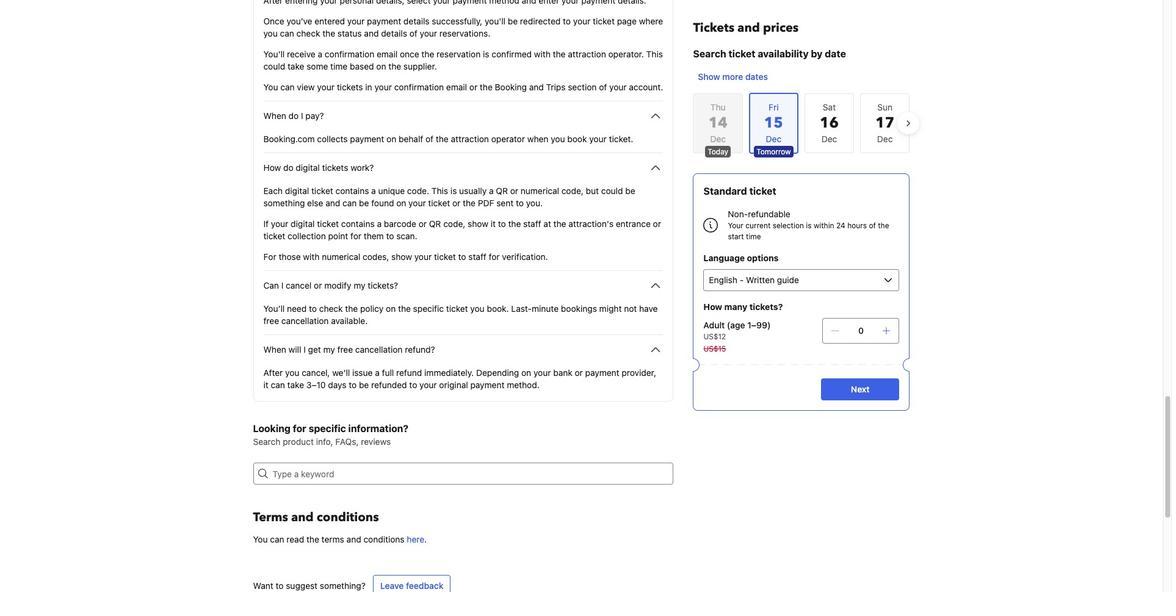 Task type: vqa. For each thing, say whether or not it's contained in the screenshot.
Scored 9.6 element on the bottom right of the page
no



Task type: describe. For each thing, give the bounding box(es) containing it.
specific inside looking for specific information? search product info, faqs, reviews
[[309, 423, 346, 434]]

you inside you'll need to check the policy on the specific ticket you book. last-minute bookings might not have free cancellation available.
[[470, 303, 485, 314]]

your down refund
[[420, 380, 437, 390]]

on inside you'll receive a confirmation email once the reservation is confirmed with the attraction operator. this could take some time based on the supplier.
[[376, 61, 386, 71]]

more
[[723, 71, 743, 82]]

can inside each digital ticket contains a unique code. this is usually a qr or numerical code, but could be something else and can be found on your ticket or the pdf sent to you.
[[343, 198, 357, 208]]

with inside you'll receive a confirmation email once the reservation is confirmed with the attraction operator. this could take some time based on the supplier.
[[534, 49, 551, 59]]

1 vertical spatial staff
[[469, 252, 487, 262]]

ticket up show more dates
[[729, 48, 756, 59]]

or right barcode
[[419, 219, 427, 229]]

to right want
[[276, 581, 284, 591]]

for inside looking for specific information? search product info, faqs, reviews
[[293, 423, 306, 434]]

1 vertical spatial show
[[391, 252, 412, 262]]

email inside you'll receive a confirmation email once the reservation is confirmed with the attraction operator. this could take some time based on the supplier.
[[377, 49, 398, 59]]

to down if your digital ticket contains a barcode or qr code, show it to the staff at the attraction's entrance or ticket collection point for them to scan.
[[458, 252, 466, 262]]

payment inside once you've entered your payment details successfully, you'll be redirected to your ticket page where you can check the status and details of your reservations.
[[367, 16, 401, 26]]

the inside each digital ticket contains a unique code. this is usually a qr or numerical code, but could be something else and can be found on your ticket or the pdf sent to you.
[[463, 198, 476, 208]]

here
[[407, 534, 424, 545]]

operator.
[[608, 49, 644, 59]]

cancel
[[286, 280, 312, 291]]

when do i pay? button
[[263, 109, 663, 123]]

1 vertical spatial confirmation
[[394, 82, 444, 92]]

refunded
[[371, 380, 407, 390]]

your right redirected at the left
[[573, 16, 591, 26]]

page
[[617, 16, 637, 26]]

when for when will i get my free cancellation refund?
[[263, 344, 286, 355]]

how many tickets?
[[704, 302, 783, 312]]

ticket down if your digital ticket contains a barcode or qr code, show it to the staff at the attraction's entrance or ticket collection point for them to scan.
[[434, 252, 456, 262]]

how do digital tickets work? button
[[263, 161, 663, 175]]

it inside the after you cancel, we'll issue a full refund immediately. depending on your bank or payment provider, it can take 3–10 days to be refunded to your original payment method.
[[263, 380, 269, 390]]

the right at
[[554, 219, 566, 229]]

16
[[820, 113, 839, 133]]

want to suggest something?
[[253, 581, 366, 591]]

when will i get my free cancellation refund?
[[263, 344, 435, 355]]

take inside the after you cancel, we'll issue a full refund immediately. depending on your bank or payment provider, it can take 3–10 days to be refunded to your original payment method.
[[287, 380, 304, 390]]

unique
[[378, 186, 405, 196]]

of right section
[[599, 82, 607, 92]]

or down usually
[[452, 198, 461, 208]]

time inside non-refundable your current selection is within 24 hours of the start time
[[746, 232, 761, 241]]

once you've entered your payment details successfully, you'll be redirected to your ticket page where you can check the status and details of your reservations.
[[263, 16, 663, 38]]

view
[[297, 82, 315, 92]]

0
[[859, 325, 864, 336]]

contains inside each digital ticket contains a unique code. this is usually a qr or numerical code, but could be something else and can be found on your ticket or the pdf sent to you.
[[336, 186, 369, 196]]

you left book
[[551, 134, 565, 144]]

can inside the after you cancel, we'll issue a full refund immediately. depending on your bank or payment provider, it can take 3–10 days to be refunded to your original payment method.
[[271, 380, 285, 390]]

and inside once you've entered your payment details successfully, you'll be redirected to your ticket page where you can check the status and details of your reservations.
[[364, 28, 379, 38]]

region containing 14
[[684, 88, 920, 159]]

can left view
[[280, 82, 295, 92]]

the up supplier. at the left of page
[[422, 49, 434, 59]]

terms
[[322, 534, 344, 545]]

and left "prices"
[[738, 20, 760, 36]]

of right behalf
[[426, 134, 434, 144]]

some
[[307, 61, 328, 71]]

booking
[[495, 82, 527, 92]]

0 horizontal spatial attraction
[[451, 134, 489, 144]]

we'll
[[332, 368, 350, 378]]

tickets? inside dropdown button
[[368, 280, 398, 291]]

the down once
[[389, 61, 401, 71]]

read
[[287, 534, 304, 545]]

depending
[[476, 368, 519, 378]]

get
[[308, 344, 321, 355]]

0 vertical spatial search
[[693, 48, 726, 59]]

many
[[725, 302, 748, 312]]

ticket up refundable
[[750, 186, 777, 197]]

and inside each digital ticket contains a unique code. this is usually a qr or numerical code, but could be something else and can be found on your ticket or the pdf sent to you.
[[326, 198, 340, 208]]

digital for do
[[296, 162, 320, 173]]

i for do
[[301, 111, 303, 121]]

want
[[253, 581, 273, 591]]

show more dates
[[698, 71, 768, 82]]

numerical inside each digital ticket contains a unique code. this is usually a qr or numerical code, but could be something else and can be found on your ticket or the pdf sent to you.
[[521, 186, 559, 196]]

can inside once you've entered your payment details successfully, you'll be redirected to your ticket page where you can check the status and details of your reservations.
[[280, 28, 294, 38]]

or down you'll receive a confirmation email once the reservation is confirmed with the attraction operator. this could take some time based on the supplier.
[[469, 82, 478, 92]]

account.
[[629, 82, 663, 92]]

leave feedback
[[380, 581, 444, 591]]

your inside each digital ticket contains a unique code. this is usually a qr or numerical code, but could be something else and can be found on your ticket or the pdf sent to you.
[[409, 198, 426, 208]]

of inside once you've entered your payment details successfully, you'll be redirected to your ticket page where you can check the status and details of your reservations.
[[410, 28, 418, 38]]

to down refund
[[409, 380, 417, 390]]

3–10
[[306, 380, 326, 390]]

bookings
[[561, 303, 597, 314]]

date
[[825, 48, 846, 59]]

verification.
[[502, 252, 548, 262]]

them
[[364, 231, 384, 241]]

how do digital tickets work? element
[[263, 175, 663, 263]]

show
[[698, 71, 720, 82]]

or inside the after you cancel, we'll issue a full refund immediately. depending on your bank or payment provider, it can take 3–10 days to be refunded to your original payment method.
[[575, 368, 583, 378]]

work?
[[351, 162, 374, 173]]

leave feedback button
[[373, 575, 451, 592]]

when
[[527, 134, 549, 144]]

information?
[[348, 423, 409, 434]]

code, inside if your digital ticket contains a barcode or qr code, show it to the staff at the attraction's entrance or ticket collection point for them to scan.
[[443, 219, 466, 229]]

booking.com
[[263, 134, 315, 144]]

book.
[[487, 303, 509, 314]]

the down when do i pay? dropdown button
[[436, 134, 449, 144]]

days
[[328, 380, 347, 390]]

last-
[[511, 303, 532, 314]]

full
[[382, 368, 394, 378]]

your left account.
[[609, 82, 627, 92]]

you'll
[[263, 303, 285, 314]]

collection
[[288, 231, 326, 241]]

if your digital ticket contains a barcode or qr code, show it to the staff at the attraction's entrance or ticket collection point for them to scan.
[[263, 219, 661, 241]]

your right in
[[375, 82, 392, 92]]

scan.
[[396, 231, 417, 241]]

when do i pay?
[[263, 111, 324, 121]]

0 vertical spatial tickets
[[337, 82, 363, 92]]

be up entrance
[[625, 186, 635, 196]]

if
[[263, 219, 269, 229]]

policy
[[360, 303, 384, 314]]

code.
[[407, 186, 429, 196]]

at
[[544, 219, 551, 229]]

you for you can view your tickets in your confirmation email or the booking and trips section of your account.
[[263, 82, 278, 92]]

payment left provider,
[[585, 368, 620, 378]]

you inside once you've entered your payment details successfully, you'll be redirected to your ticket page where you can check the status and details of your reservations.
[[263, 28, 278, 38]]

in
[[365, 82, 372, 92]]

show more dates button
[[693, 66, 773, 88]]

on inside the after you cancel, we'll issue a full refund immediately. depending on your bank or payment provider, it can take 3–10 days to be refunded to your original payment method.
[[521, 368, 531, 378]]

you inside the after you cancel, we'll issue a full refund immediately. depending on your bank or payment provider, it can take 3–10 days to be refunded to your original payment method.
[[285, 368, 299, 378]]

your left bank at left
[[534, 368, 551, 378]]

payment down depending
[[470, 380, 505, 390]]

dec for 14
[[710, 134, 726, 144]]

you'll need to check the policy on the specific ticket you book. last-minute bookings might not have free cancellation available.
[[263, 303, 658, 326]]

with inside how do digital tickets work? element
[[303, 252, 320, 262]]

refund?
[[405, 344, 435, 355]]

be inside once you've entered your payment details successfully, you'll be redirected to your ticket page where you can check the status and details of your reservations.
[[508, 16, 518, 26]]

contains inside if your digital ticket contains a barcode or qr code, show it to the staff at the attraction's entrance or ticket collection point for them to scan.
[[341, 219, 375, 229]]

1 vertical spatial for
[[489, 252, 500, 262]]

tickets and prices
[[693, 20, 799, 36]]

or up the sent on the left of the page
[[510, 186, 518, 196]]

your down successfully,
[[420, 28, 437, 38]]

i for will
[[304, 344, 306, 355]]

and up read
[[291, 509, 314, 526]]

how for how do digital tickets work?
[[263, 162, 281, 173]]

section
[[568, 82, 597, 92]]

supplier.
[[404, 61, 437, 71]]

1 vertical spatial my
[[323, 344, 335, 355]]

need
[[287, 303, 307, 314]]

14
[[709, 113, 728, 133]]

usually
[[459, 186, 487, 196]]

can left read
[[270, 534, 284, 545]]

you'll receive a confirmation email once the reservation is confirmed with the attraction operator. this could take some time based on the supplier.
[[263, 49, 663, 71]]

can i cancel or modify my tickets? button
[[263, 278, 663, 293]]

but
[[586, 186, 599, 196]]

product
[[283, 437, 314, 447]]

is inside non-refundable your current selection is within 24 hours of the start time
[[806, 221, 812, 230]]

this inside you'll receive a confirmation email once the reservation is confirmed with the attraction operator. this could take some time based on the supplier.
[[646, 49, 663, 59]]

refund
[[396, 368, 422, 378]]

check inside you'll need to check the policy on the specific ticket you book. last-minute bookings might not have free cancellation available.
[[319, 303, 343, 314]]

cancel,
[[302, 368, 330, 378]]

after you cancel, we'll issue a full refund immediately. depending on your bank or payment provider, it can take 3–10 days to be refunded to your original payment method.
[[263, 368, 656, 390]]

prices
[[763, 20, 799, 36]]

you can read the terms and conditions here .
[[253, 534, 427, 545]]

each digital ticket contains a unique code. this is usually a qr or numerical code, but could be something else and can be found on your ticket or the pdf sent to you.
[[263, 186, 635, 208]]

barcode
[[384, 219, 416, 229]]

found
[[371, 198, 394, 208]]

your down scan. at the top left
[[414, 252, 432, 262]]

adult
[[704, 320, 725, 330]]

0 vertical spatial conditions
[[317, 509, 379, 526]]

a up found
[[371, 186, 376, 196]]

and right the terms
[[347, 534, 361, 545]]

free inside dropdown button
[[337, 344, 353, 355]]

0 vertical spatial my
[[354, 280, 365, 291]]

your inside if your digital ticket contains a barcode or qr code, show it to the staff at the attraction's entrance or ticket collection point for them to scan.
[[271, 219, 288, 229]]

non-
[[728, 209, 748, 219]]

selection
[[773, 221, 804, 230]]

on inside each digital ticket contains a unique code. this is usually a qr or numerical code, but could be something else and can be found on your ticket or the pdf sent to you.
[[396, 198, 406, 208]]

on left behalf
[[387, 134, 396, 144]]



Task type: locate. For each thing, give the bounding box(es) containing it.
do inside dropdown button
[[283, 162, 293, 173]]

1 vertical spatial code,
[[443, 219, 466, 229]]

to left the you.
[[516, 198, 524, 208]]

options
[[747, 253, 779, 263]]

1 horizontal spatial cancellation
[[355, 344, 403, 355]]

1 horizontal spatial with
[[534, 49, 551, 59]]

2 horizontal spatial for
[[489, 252, 500, 262]]

0 vertical spatial for
[[351, 231, 361, 241]]

digital inside each digital ticket contains a unique code. this is usually a qr or numerical code, but could be something else and can be found on your ticket or the pdf sent to you.
[[285, 186, 309, 196]]

1 horizontal spatial search
[[693, 48, 726, 59]]

suggest
[[286, 581, 318, 591]]

digital up collection
[[291, 219, 315, 229]]

the up available.
[[345, 303, 358, 314]]

0 horizontal spatial how
[[263, 162, 281, 173]]

2 when from the top
[[263, 344, 286, 355]]

on right based
[[376, 61, 386, 71]]

17
[[876, 113, 895, 133]]

specific up info,
[[309, 423, 346, 434]]

1 horizontal spatial free
[[337, 344, 353, 355]]

or right entrance
[[653, 219, 661, 229]]

0 horizontal spatial search
[[253, 437, 281, 447]]

could inside each digital ticket contains a unique code. this is usually a qr or numerical code, but could be something else and can be found on your ticket or the pdf sent to you.
[[601, 186, 623, 196]]

a up pdf
[[489, 186, 494, 196]]

0 vertical spatial is
[[483, 49, 489, 59]]

sun 17 dec
[[876, 102, 895, 144]]

1 vertical spatial specific
[[309, 423, 346, 434]]

when up booking.com
[[263, 111, 286, 121]]

1 horizontal spatial it
[[491, 219, 496, 229]]

free inside you'll need to check the policy on the specific ticket you book. last-minute bookings might not have free cancellation available.
[[263, 316, 279, 326]]

a
[[318, 49, 322, 59], [371, 186, 376, 196], [489, 186, 494, 196], [377, 219, 382, 229], [375, 368, 380, 378]]

the down the sent on the left of the page
[[508, 219, 521, 229]]

when
[[263, 111, 286, 121], [263, 344, 286, 355]]

code, inside each digital ticket contains a unique code. this is usually a qr or numerical code, but could be something else and can be found on your ticket or the pdf sent to you.
[[562, 186, 584, 196]]

reservation
[[437, 49, 481, 59]]

method.
[[507, 380, 540, 390]]

qr
[[496, 186, 508, 196], [429, 219, 441, 229]]

0 horizontal spatial i
[[281, 280, 284, 291]]

digital inside dropdown button
[[296, 162, 320, 173]]

confirmation inside you'll receive a confirmation email once the reservation is confirmed with the attraction operator. this could take some time based on the supplier.
[[325, 49, 374, 59]]

dec
[[710, 134, 726, 144], [822, 134, 837, 144], [877, 134, 893, 144]]

language options
[[704, 253, 779, 263]]

and left trips
[[529, 82, 544, 92]]

ticket up the "point"
[[317, 219, 339, 229]]

do left pay?
[[289, 111, 299, 121]]

do inside dropdown button
[[289, 111, 299, 121]]

be inside the after you cancel, we'll issue a full refund immediately. depending on your bank or payment provider, it can take 3–10 days to be refunded to your original payment method.
[[359, 380, 369, 390]]

it inside if your digital ticket contains a barcode or qr code, show it to the staff at the attraction's entrance or ticket collection point for them to scan.
[[491, 219, 496, 229]]

when for when do i pay?
[[263, 111, 286, 121]]

staff
[[523, 219, 541, 229], [469, 252, 487, 262]]

staff down if your digital ticket contains a barcode or qr code, show it to the staff at the attraction's entrance or ticket collection point for them to scan.
[[469, 252, 487, 262]]

and right status
[[364, 28, 379, 38]]

ticket inside once you've entered your payment details successfully, you'll be redirected to your ticket page where you can check the status and details of your reservations.
[[593, 16, 615, 26]]

for left verification.
[[489, 252, 500, 262]]

1 vertical spatial this
[[432, 186, 448, 196]]

on
[[376, 61, 386, 71], [387, 134, 396, 144], [396, 198, 406, 208], [386, 303, 396, 314], [521, 368, 531, 378]]

staff inside if your digital ticket contains a barcode or qr code, show it to the staff at the attraction's entrance or ticket collection point for them to scan.
[[523, 219, 541, 229]]

0 horizontal spatial numerical
[[322, 252, 360, 262]]

terms and conditions
[[253, 509, 379, 526]]

standard ticket
[[704, 186, 777, 197]]

1 dec from the left
[[710, 134, 726, 144]]

point
[[328, 231, 348, 241]]

staff left at
[[523, 219, 541, 229]]

looking for specific information? search product info, faqs, reviews
[[253, 423, 409, 447]]

you down once
[[263, 28, 278, 38]]

1 vertical spatial digital
[[285, 186, 309, 196]]

status
[[338, 28, 362, 38]]

0 horizontal spatial it
[[263, 380, 269, 390]]

bank
[[553, 368, 573, 378]]

0 horizontal spatial qr
[[429, 219, 441, 229]]

you
[[263, 82, 278, 92], [253, 534, 268, 545]]

ticket up else
[[311, 186, 333, 196]]

1 horizontal spatial time
[[746, 232, 761, 241]]

can i cancel or modify my tickets?
[[263, 280, 398, 291]]

conditions left 'here'
[[364, 534, 405, 545]]

numerical
[[521, 186, 559, 196], [322, 252, 360, 262]]

check down you've
[[297, 28, 320, 38]]

how up adult
[[704, 302, 722, 312]]

digital inside if your digital ticket contains a barcode or qr code, show it to the staff at the attraction's entrance or ticket collection point for them to scan.
[[291, 219, 315, 229]]

conditions up you can read the terms and conditions here . in the left of the page
[[317, 509, 379, 526]]

1 vertical spatial search
[[253, 437, 281, 447]]

0 vertical spatial take
[[288, 61, 304, 71]]

when will i get my free cancellation refund? button
[[263, 343, 663, 357]]

ticket down the if
[[263, 231, 285, 241]]

is inside you'll receive a confirmation email once the reservation is confirmed with the attraction operator. this could take some time based on the supplier.
[[483, 49, 489, 59]]

1 horizontal spatial tickets?
[[750, 302, 783, 312]]

1 vertical spatial is
[[451, 186, 457, 196]]

available.
[[331, 316, 368, 326]]

1 horizontal spatial staff
[[523, 219, 541, 229]]

free up we'll
[[337, 344, 353, 355]]

2 take from the top
[[287, 380, 304, 390]]

0 horizontal spatial could
[[263, 61, 285, 71]]

0 vertical spatial details
[[404, 16, 430, 26]]

1 vertical spatial could
[[601, 186, 623, 196]]

based
[[350, 61, 374, 71]]

1 horizontal spatial attraction
[[568, 49, 606, 59]]

1 vertical spatial tickets?
[[750, 302, 783, 312]]

1 horizontal spatial i
[[301, 111, 303, 121]]

2 vertical spatial for
[[293, 423, 306, 434]]

0 vertical spatial do
[[289, 111, 299, 121]]

1 when from the top
[[263, 111, 286, 121]]

do
[[289, 111, 299, 121], [283, 162, 293, 173]]

0 horizontal spatial for
[[293, 423, 306, 434]]

.
[[424, 534, 427, 545]]

confirmed
[[492, 49, 532, 59]]

1 vertical spatial free
[[337, 344, 353, 355]]

0 horizontal spatial dec
[[710, 134, 726, 144]]

after
[[263, 368, 283, 378]]

this
[[646, 49, 663, 59], [432, 186, 448, 196]]

how for how many tickets?
[[704, 302, 722, 312]]

0 horizontal spatial time
[[330, 61, 348, 71]]

i left pay?
[[301, 111, 303, 121]]

cancellation down need on the left bottom of page
[[281, 316, 329, 326]]

to down the sent on the left of the page
[[498, 219, 506, 229]]

payment up work?
[[350, 134, 384, 144]]

email left once
[[377, 49, 398, 59]]

a inside the after you cancel, we'll issue a full refund immediately. depending on your bank or payment provider, it can take 3–10 days to be refunded to your original payment method.
[[375, 368, 380, 378]]

could right but
[[601, 186, 623, 196]]

specific
[[413, 303, 444, 314], [309, 423, 346, 434]]

the inside once you've entered your payment details successfully, you'll be redirected to your ticket page where you can check the status and details of your reservations.
[[323, 28, 335, 38]]

the right read
[[307, 534, 319, 545]]

0 vertical spatial specific
[[413, 303, 444, 314]]

tickets? up policy
[[368, 280, 398, 291]]

1 vertical spatial when
[[263, 344, 286, 355]]

on inside you'll need to check the policy on the specific ticket you book. last-minute bookings might not have free cancellation available.
[[386, 303, 396, 314]]

region
[[684, 88, 920, 159]]

you've
[[287, 16, 312, 26]]

the down entered
[[323, 28, 335, 38]]

specific inside you'll need to check the policy on the specific ticket you book. last-minute bookings might not have free cancellation available.
[[413, 303, 444, 314]]

to inside you'll need to check the policy on the specific ticket you book. last-minute bookings might not have free cancellation available.
[[309, 303, 317, 314]]

immediately.
[[424, 368, 474, 378]]

show inside if your digital ticket contains a barcode or qr code, show it to the staff at the attraction's entrance or ticket collection point for them to scan.
[[468, 219, 488, 229]]

cancellation up full
[[355, 344, 403, 355]]

attraction
[[568, 49, 606, 59], [451, 134, 489, 144]]

where
[[639, 16, 663, 26]]

1 vertical spatial cancellation
[[355, 344, 403, 355]]

0 vertical spatial check
[[297, 28, 320, 38]]

receive
[[287, 49, 316, 59]]

of inside non-refundable your current selection is within 24 hours of the start time
[[869, 221, 876, 230]]

dec inside thu 14 dec today
[[710, 134, 726, 144]]

1 vertical spatial tickets
[[322, 162, 348, 173]]

1 vertical spatial you
[[253, 534, 268, 545]]

0 vertical spatial confirmation
[[325, 49, 374, 59]]

could inside you'll receive a confirmation email once the reservation is confirmed with the attraction operator. this could take some time based on the supplier.
[[263, 61, 285, 71]]

dec down the 17
[[877, 134, 893, 144]]

be left found
[[359, 198, 369, 208]]

your right book
[[589, 134, 607, 144]]

qr down each digital ticket contains a unique code. this is usually a qr or numerical code, but could be something else and can be found on your ticket or the pdf sent to you. at top
[[429, 219, 441, 229]]

for right the "point"
[[351, 231, 361, 241]]

you right the after
[[285, 368, 299, 378]]

provider,
[[622, 368, 656, 378]]

check inside once you've entered your payment details successfully, you'll be redirected to your ticket page where you can check the status and details of your reservations.
[[297, 28, 320, 38]]

0 vertical spatial staff
[[523, 219, 541, 229]]

a inside if your digital ticket contains a barcode or qr code, show it to the staff at the attraction's entrance or ticket collection point for them to scan.
[[377, 219, 382, 229]]

1 horizontal spatial numerical
[[521, 186, 559, 196]]

2 horizontal spatial is
[[806, 221, 812, 230]]

1 vertical spatial email
[[446, 82, 467, 92]]

dates
[[746, 71, 768, 82]]

2 dec from the left
[[822, 134, 837, 144]]

0 vertical spatial free
[[263, 316, 279, 326]]

0 vertical spatial contains
[[336, 186, 369, 196]]

1 vertical spatial how
[[704, 302, 722, 312]]

can down you've
[[280, 28, 294, 38]]

dec inside sun 17 dec
[[877, 134, 893, 144]]

1 vertical spatial i
[[281, 280, 284, 291]]

attraction's
[[569, 219, 614, 229]]

start
[[728, 232, 744, 241]]

0 vertical spatial time
[[330, 61, 348, 71]]

show
[[468, 219, 488, 229], [391, 252, 412, 262]]

dec for 16
[[822, 134, 837, 144]]

can left found
[[343, 198, 357, 208]]

1 vertical spatial details
[[381, 28, 407, 38]]

to inside once you've entered your payment details successfully, you'll be redirected to your ticket page where you can check the status and details of your reservations.
[[563, 16, 571, 26]]

ticket inside you'll need to check the policy on the specific ticket you book. last-minute bookings might not have free cancellation available.
[[446, 303, 468, 314]]

confirmation down supplier. at the left of page
[[394, 82, 444, 92]]

thu 14 dec today
[[708, 102, 729, 156]]

0 vertical spatial with
[[534, 49, 551, 59]]

your
[[347, 16, 365, 26], [573, 16, 591, 26], [420, 28, 437, 38], [317, 82, 335, 92], [375, 82, 392, 92], [609, 82, 627, 92], [589, 134, 607, 144], [409, 198, 426, 208], [271, 219, 288, 229], [414, 252, 432, 262], [534, 368, 551, 378], [420, 380, 437, 390]]

1 horizontal spatial is
[[483, 49, 489, 59]]

a inside you'll receive a confirmation email once the reservation is confirmed with the attraction operator. this could take some time based on the supplier.
[[318, 49, 322, 59]]

to right "days"
[[349, 380, 357, 390]]

your up status
[[347, 16, 365, 26]]

1 vertical spatial it
[[263, 380, 269, 390]]

or inside dropdown button
[[314, 280, 322, 291]]

0 horizontal spatial show
[[391, 252, 412, 262]]

1 horizontal spatial how
[[704, 302, 722, 312]]

attraction inside you'll receive a confirmation email once the reservation is confirmed with the attraction operator. this could take some time based on the supplier.
[[568, 49, 606, 59]]

time
[[330, 61, 348, 71], [746, 232, 761, 241]]

on up method.
[[521, 368, 531, 378]]

Type a keyword field
[[268, 463, 674, 485]]

entrance
[[616, 219, 651, 229]]

minute
[[532, 303, 559, 314]]

to inside each digital ticket contains a unique code. this is usually a qr or numerical code, but could be something else and can be found on your ticket or the pdf sent to you.
[[516, 198, 524, 208]]

or right cancel
[[314, 280, 322, 291]]

is inside each digital ticket contains a unique code. this is usually a qr or numerical code, but could be something else and can be found on your ticket or the pdf sent to you.
[[451, 186, 457, 196]]

0 vertical spatial i
[[301, 111, 303, 121]]

0 vertical spatial when
[[263, 111, 286, 121]]

redirected
[[520, 16, 561, 26]]

pay?
[[306, 111, 324, 121]]

check
[[297, 28, 320, 38], [319, 303, 343, 314]]

search inside looking for specific information? search product info, faqs, reviews
[[253, 437, 281, 447]]

refundable
[[748, 209, 791, 219]]

i right will
[[304, 344, 306, 355]]

on right policy
[[386, 303, 396, 314]]

digital for your
[[291, 219, 315, 229]]

this right operator. in the top of the page
[[646, 49, 663, 59]]

0 horizontal spatial specific
[[309, 423, 346, 434]]

email down you'll receive a confirmation email once the reservation is confirmed with the attraction operator. this could take some time based on the supplier.
[[446, 82, 467, 92]]

is for this
[[451, 186, 457, 196]]

for inside if your digital ticket contains a barcode or qr code, show it to the staff at the attraction's entrance or ticket collection point for them to scan.
[[351, 231, 361, 241]]

1 horizontal spatial qr
[[496, 186, 508, 196]]

1 horizontal spatial show
[[468, 219, 488, 229]]

0 horizontal spatial cancellation
[[281, 316, 329, 326]]

current
[[746, 221, 771, 230]]

2 horizontal spatial i
[[304, 344, 306, 355]]

qr up the sent on the left of the page
[[496, 186, 508, 196]]

0 horizontal spatial email
[[377, 49, 398, 59]]

faqs,
[[335, 437, 359, 447]]

is left confirmed
[[483, 49, 489, 59]]

the inside non-refundable your current selection is within 24 hours of the start time
[[878, 221, 889, 230]]

0 horizontal spatial code,
[[443, 219, 466, 229]]

0 vertical spatial numerical
[[521, 186, 559, 196]]

you for you can read the terms and conditions here .
[[253, 534, 268, 545]]

collects
[[317, 134, 348, 144]]

this inside each digital ticket contains a unique code. this is usually a qr or numerical code, but could be something else and can be found on your ticket or the pdf sent to you.
[[432, 186, 448, 196]]

payment
[[367, 16, 401, 26], [350, 134, 384, 144], [585, 368, 620, 378], [470, 380, 505, 390]]

0 vertical spatial how
[[263, 162, 281, 173]]

qr inside each digital ticket contains a unique code. this is usually a qr or numerical code, but could be something else and can be found on your ticket or the pdf sent to you.
[[496, 186, 508, 196]]

how up each
[[263, 162, 281, 173]]

take inside you'll receive a confirmation email once the reservation is confirmed with the attraction operator. this could take some time based on the supplier.
[[288, 61, 304, 71]]

your right view
[[317, 82, 335, 92]]

for
[[263, 252, 276, 262]]

1 vertical spatial conditions
[[364, 534, 405, 545]]

1 vertical spatial check
[[319, 303, 343, 314]]

confirmation
[[325, 49, 374, 59], [394, 82, 444, 92]]

you left book.
[[470, 303, 485, 314]]

2 vertical spatial is
[[806, 221, 812, 230]]

confirmation up based
[[325, 49, 374, 59]]

contains down work?
[[336, 186, 369, 196]]

0 horizontal spatial is
[[451, 186, 457, 196]]

might
[[599, 303, 622, 314]]

be down issue
[[359, 380, 369, 390]]

1 vertical spatial take
[[287, 380, 304, 390]]

you.
[[526, 198, 543, 208]]

ticket down code. on the left of the page
[[428, 198, 450, 208]]

next button
[[821, 379, 900, 401]]

2 vertical spatial digital
[[291, 219, 315, 229]]

attraction down when do i pay? dropdown button
[[451, 134, 489, 144]]

attraction up section
[[568, 49, 606, 59]]

once
[[400, 49, 419, 59]]

search ticket availability by date
[[693, 48, 846, 59]]

be right you'll
[[508, 16, 518, 26]]

here link
[[407, 534, 424, 545]]

cancellation inside you'll need to check the policy on the specific ticket you book. last-minute bookings might not have free cancellation available.
[[281, 316, 329, 326]]

2 vertical spatial i
[[304, 344, 306, 355]]

24
[[837, 221, 846, 230]]

qr inside if your digital ticket contains a barcode or qr code, show it to the staff at the attraction's entrance or ticket collection point for them to scan.
[[429, 219, 441, 229]]

0 horizontal spatial tickets?
[[368, 280, 398, 291]]

1 horizontal spatial dec
[[822, 134, 837, 144]]

cancellation inside dropdown button
[[355, 344, 403, 355]]

the down usually
[[463, 198, 476, 208]]

is left within
[[806, 221, 812, 230]]

(age
[[727, 320, 745, 330]]

3 dec from the left
[[877, 134, 893, 144]]

availability
[[758, 48, 809, 59]]

0 vertical spatial qr
[[496, 186, 508, 196]]

0 horizontal spatial with
[[303, 252, 320, 262]]

to down barcode
[[386, 231, 394, 241]]

could down you'll
[[263, 61, 285, 71]]

1 vertical spatial with
[[303, 252, 320, 262]]

non-refundable your current selection is within 24 hours of the start time
[[728, 209, 889, 241]]

tickets
[[693, 20, 735, 36]]

the up trips
[[553, 49, 566, 59]]

dec down 16
[[822, 134, 837, 144]]

1 horizontal spatial code,
[[562, 186, 584, 196]]

dec inside the sat 16 dec
[[822, 134, 837, 144]]

is for reservation
[[483, 49, 489, 59]]

conditions
[[317, 509, 379, 526], [364, 534, 405, 545]]

have
[[639, 303, 658, 314]]

0 vertical spatial show
[[468, 219, 488, 229]]

how inside dropdown button
[[263, 162, 281, 173]]

my
[[354, 280, 365, 291], [323, 344, 335, 355]]

do for when
[[289, 111, 299, 121]]

each
[[263, 186, 283, 196]]

a left full
[[375, 368, 380, 378]]

0 vertical spatial it
[[491, 219, 496, 229]]

code, left but
[[562, 186, 584, 196]]

1 vertical spatial qr
[[429, 219, 441, 229]]

dec up the today
[[710, 134, 726, 144]]

1 horizontal spatial could
[[601, 186, 623, 196]]

sat
[[823, 102, 836, 112]]

by
[[811, 48, 823, 59]]

of right hours
[[869, 221, 876, 230]]

tickets inside dropdown button
[[322, 162, 348, 173]]

dec for 17
[[877, 134, 893, 144]]

when left will
[[263, 344, 286, 355]]

you'll
[[263, 49, 285, 59]]

free down you'll
[[263, 316, 279, 326]]

the left booking
[[480, 82, 493, 92]]

1 vertical spatial time
[[746, 232, 761, 241]]

1 take from the top
[[288, 61, 304, 71]]

specific down can i cancel or modify my tickets? dropdown button
[[413, 303, 444, 314]]

do for how
[[283, 162, 293, 173]]

1 horizontal spatial for
[[351, 231, 361, 241]]

adult (age 1–99) us$12
[[704, 320, 771, 341]]

1 horizontal spatial email
[[446, 82, 467, 92]]

1 horizontal spatial this
[[646, 49, 663, 59]]

1 vertical spatial do
[[283, 162, 293, 173]]

modify
[[324, 280, 351, 291]]

0 vertical spatial digital
[[296, 162, 320, 173]]

the right policy
[[398, 303, 411, 314]]

you down terms
[[253, 534, 268, 545]]

1 vertical spatial contains
[[341, 219, 375, 229]]

1 horizontal spatial specific
[[413, 303, 444, 314]]

time inside you'll receive a confirmation email once the reservation is confirmed with the attraction operator. this could take some time based on the supplier.
[[330, 61, 348, 71]]

1 vertical spatial numerical
[[322, 252, 360, 262]]

a up "some"
[[318, 49, 322, 59]]



